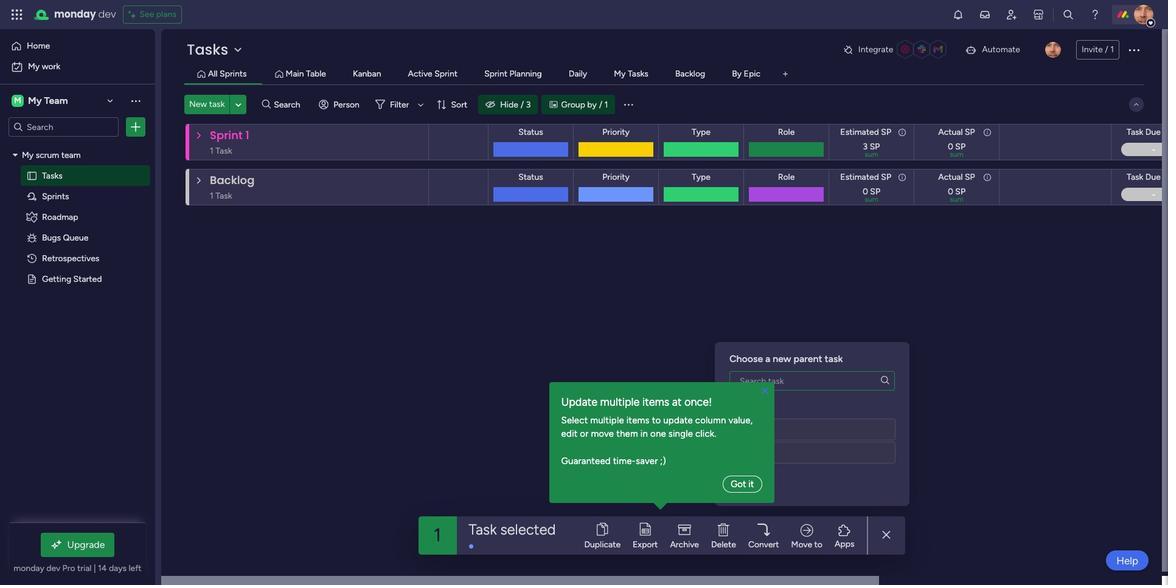 Task type: vqa. For each thing, say whether or not it's contained in the screenshot.
first circle o IMAGE from the bottom
no



Task type: describe. For each thing, give the bounding box(es) containing it.
filter
[[390, 99, 409, 110]]

got it
[[731, 479, 754, 490]]

my tasks
[[614, 69, 648, 79]]

group
[[561, 99, 585, 110]]

my work link
[[7, 57, 148, 77]]

tasks up all sprints
[[187, 40, 228, 60]]

multiple for update
[[600, 396, 640, 409]]

sprints inside button
[[220, 69, 247, 79]]

1 horizontal spatial options image
[[1127, 43, 1141, 57]]

move
[[791, 540, 812, 550]]

integrate button
[[838, 37, 955, 63]]

2 task due d field from the top
[[1124, 171, 1168, 184]]

1 priority field from the top
[[599, 126, 633, 139]]

guaranteed time-saver ;)
[[561, 456, 666, 467]]

1 inside all tasks list box
[[756, 425, 759, 435]]

arrow down image
[[413, 97, 428, 112]]

by epic
[[732, 69, 760, 79]]

task selected
[[469, 521, 556, 539]]

backlog for backlog button
[[675, 69, 705, 79]]

0 sp sum for 0 estimated sp 'field'
[[863, 187, 880, 204]]

m
[[14, 96, 21, 106]]

update
[[663, 415, 693, 426]]

convert
[[748, 540, 779, 550]]

multiple for select
[[590, 415, 624, 426]]

2 actual sp from the top
[[938, 172, 975, 183]]

automate button
[[960, 40, 1025, 60]]

select
[[561, 415, 588, 426]]

public board image
[[26, 170, 38, 181]]

move
[[591, 429, 614, 440]]

status for 2nd status field from the top
[[518, 172, 543, 183]]

column information image for estimated sp
[[897, 173, 907, 183]]

by epic button
[[729, 68, 764, 81]]

public board image
[[26, 273, 38, 285]]

collapse image
[[1132, 100, 1141, 110]]

1 priority from the top
[[602, 127, 630, 137]]

it
[[749, 479, 754, 490]]

Search field
[[271, 96, 307, 113]]

help
[[1116, 555, 1138, 567]]

dev for monday dev
[[98, 7, 116, 21]]

scrum
[[36, 150, 59, 160]]

sprint for sprint 1
[[210, 128, 243, 143]]

in
[[641, 429, 648, 440]]

left
[[129, 564, 142, 574]]

my for my team
[[28, 95, 42, 106]]

notifications image
[[952, 9, 964, 21]]

;)
[[660, 456, 666, 467]]

invite members image
[[1006, 9, 1018, 21]]

type field for backlog
[[689, 171, 714, 184]]

1 due from the top
[[1145, 127, 1161, 137]]

days
[[109, 564, 127, 574]]

role for backlog
[[778, 172, 795, 183]]

getting
[[42, 274, 71, 284]]

sprint for sprint planning
[[484, 69, 507, 79]]

automate
[[982, 44, 1020, 55]]

monday dev
[[54, 7, 116, 21]]

delete
[[711, 540, 736, 550]]

2 priority from the top
[[602, 172, 630, 183]]

sort button
[[432, 95, 475, 114]]

Search task search field
[[729, 372, 895, 391]]

see
[[140, 9, 154, 19]]

work
[[42, 61, 60, 72]]

sprint 1
[[210, 128, 249, 143]]

1 status field from the top
[[515, 126, 546, 139]]

invite / 1 button
[[1076, 40, 1119, 60]]

task due d for 2nd task due d field from the bottom of the page
[[1127, 127, 1168, 137]]

hide / 3
[[500, 99, 531, 110]]

epic
[[744, 69, 760, 79]]

choose
[[729, 353, 763, 365]]

home
[[27, 41, 50, 51]]

person button
[[314, 95, 367, 114]]

single
[[668, 429, 693, 440]]

click.
[[695, 429, 716, 440]]

1 actual sp field from the top
[[935, 126, 978, 139]]

pro
[[62, 564, 75, 574]]

export
[[633, 540, 658, 550]]

edit
[[561, 429, 578, 440]]

update multiple items at once!
[[561, 396, 712, 409]]

update
[[561, 396, 598, 409]]

estimated sp field for 0
[[837, 171, 894, 184]]

task due d for second task due d field
[[1127, 172, 1168, 183]]

all sprints button
[[205, 68, 250, 81]]

items for to
[[626, 415, 650, 426]]

kanban button
[[350, 68, 384, 81]]

value,
[[729, 415, 753, 426]]

duplicate
[[584, 540, 621, 550]]

choose a new parent task heading
[[729, 352, 843, 367]]

invite / 1
[[1082, 44, 1114, 55]]

search everything image
[[1062, 9, 1074, 21]]

sp inside 3 sp sum
[[870, 142, 880, 152]]

monday for monday dev
[[54, 7, 96, 21]]

selected
[[500, 521, 556, 539]]

select product image
[[11, 9, 23, 21]]

active sprint
[[408, 69, 458, 79]]

active sprint button
[[405, 68, 461, 81]]

3 inside 3 sp sum
[[863, 142, 868, 152]]

monday for monday dev pro trial | 14 days left
[[14, 564, 44, 574]]

group by / 1
[[561, 99, 608, 110]]

home link
[[7, 37, 148, 56]]

tasks inside list box
[[740, 400, 763, 412]]

help image
[[1089, 9, 1101, 21]]

all for all tasks
[[726, 400, 737, 412]]

queue
[[63, 232, 88, 243]]

backlog for the backlog field
[[210, 173, 255, 188]]

daily button
[[566, 68, 590, 81]]

new task button
[[184, 95, 230, 114]]

task inside heading
[[825, 353, 843, 365]]

started
[[73, 274, 102, 284]]

1 actual from the top
[[938, 127, 963, 137]]

1 horizontal spatial /
[[599, 99, 602, 110]]

bugs queue
[[42, 232, 88, 243]]

caret down image
[[13, 151, 18, 159]]

workspace selection element
[[12, 94, 70, 108]]

all tasks list box
[[720, 391, 905, 465]]

monday dev pro trial | 14 days left
[[14, 564, 142, 574]]

2 priority field from the top
[[599, 171, 633, 184]]



Task type: locate. For each thing, give the bounding box(es) containing it.
0 vertical spatial role
[[778, 127, 795, 137]]

my work option
[[7, 57, 148, 77]]

0 vertical spatial due
[[1145, 127, 1161, 137]]

Type field
[[689, 126, 714, 139], [689, 171, 714, 184]]

hide
[[500, 99, 518, 110]]

items
[[642, 396, 669, 409], [626, 415, 650, 426]]

1 task due d field from the top
[[1124, 126, 1168, 139]]

1 vertical spatial 3
[[863, 142, 868, 152]]

0 horizontal spatial monday
[[14, 564, 44, 574]]

1 vertical spatial task due d field
[[1124, 171, 1168, 184]]

2 task due d from the top
[[1127, 172, 1168, 183]]

items inside select multiple items to update column value, edit or move them in one single click.
[[626, 415, 650, 426]]

0 horizontal spatial sprint
[[210, 128, 243, 143]]

0 horizontal spatial column information image
[[897, 173, 907, 183]]

due
[[1145, 127, 1161, 137], [1145, 172, 1161, 183]]

0 vertical spatial type
[[692, 127, 711, 137]]

bugs
[[42, 232, 61, 243]]

update feed image
[[979, 9, 991, 21]]

3
[[526, 99, 531, 110], [863, 142, 868, 152]]

2 status from the top
[[518, 172, 543, 183]]

task due d
[[1127, 127, 1168, 137], [1127, 172, 1168, 183]]

sum
[[865, 150, 878, 159], [950, 150, 964, 159], [865, 195, 878, 204], [950, 195, 964, 204]]

1 vertical spatial due
[[1145, 172, 1161, 183]]

2 d from the top
[[1163, 172, 1168, 183]]

0 horizontal spatial backlog
[[210, 173, 255, 188]]

1 vertical spatial actual sp field
[[935, 171, 978, 184]]

v2 search image
[[262, 98, 271, 111]]

all tasks
[[726, 400, 763, 412]]

type for sprint 1
[[692, 127, 711, 137]]

sprint down the angle down image
[[210, 128, 243, 143]]

0 sp sum for first actual sp field
[[948, 142, 966, 159]]

1 vertical spatial type
[[692, 172, 711, 183]]

2 role field from the top
[[775, 171, 798, 184]]

1 status from the top
[[518, 127, 543, 137]]

1 vertical spatial actual sp
[[938, 172, 975, 183]]

0 vertical spatial task due d
[[1127, 127, 1168, 137]]

1 horizontal spatial monday
[[54, 7, 96, 21]]

Backlog field
[[207, 173, 258, 189]]

items for at
[[642, 396, 669, 409]]

Sprint 1 field
[[207, 128, 252, 144]]

estimated for 3 sp
[[840, 127, 879, 137]]

0 vertical spatial sprints
[[220, 69, 247, 79]]

0 vertical spatial options image
[[1127, 43, 1141, 57]]

0 horizontal spatial task
[[209, 99, 225, 110]]

0 vertical spatial estimated sp field
[[837, 126, 894, 139]]

archive
[[670, 540, 699, 550]]

tab
[[776, 64, 795, 84]]

sort
[[451, 99, 467, 110]]

1 horizontal spatial 3
[[863, 142, 868, 152]]

0 vertical spatial monday
[[54, 7, 96, 21]]

options image right the 'invite / 1' button
[[1127, 43, 1141, 57]]

my inside workspace selection element
[[28, 95, 42, 106]]

1 horizontal spatial task
[[825, 353, 843, 365]]

multiple
[[600, 396, 640, 409], [590, 415, 624, 426]]

1 vertical spatial sprints
[[42, 191, 69, 201]]

options image down 'workspace options' icon
[[130, 121, 142, 133]]

1 inside field
[[245, 128, 249, 143]]

roadmap
[[42, 212, 78, 222]]

my team
[[28, 95, 68, 106]]

0 vertical spatial 3
[[526, 99, 531, 110]]

status for 1st status field
[[518, 127, 543, 137]]

/ for 3
[[521, 99, 524, 110]]

my for my tasks
[[614, 69, 626, 79]]

3 sp sum
[[863, 142, 880, 159]]

person
[[333, 99, 360, 110]]

1 horizontal spatial backlog
[[675, 69, 705, 79]]

them
[[616, 429, 638, 440]]

monday up home option
[[54, 7, 96, 21]]

tasks
[[187, 40, 228, 60], [628, 69, 648, 79], [42, 170, 63, 181], [740, 400, 763, 412]]

retrospectives
[[42, 253, 99, 263]]

1 horizontal spatial sprint
[[435, 69, 458, 79]]

Task Due D field
[[1124, 126, 1168, 139], [1124, 171, 1168, 184]]

my right workspace image
[[28, 95, 42, 106]]

my work
[[28, 61, 60, 72]]

task 1
[[738, 425, 759, 435]]

2 type field from the top
[[689, 171, 714, 184]]

0 vertical spatial estimated
[[840, 127, 879, 137]]

new
[[773, 353, 791, 365]]

all sprints
[[208, 69, 247, 79]]

0 horizontal spatial sprints
[[42, 191, 69, 201]]

got
[[731, 479, 746, 490]]

2 role from the top
[[778, 172, 795, 183]]

team
[[44, 95, 68, 106]]

1 vertical spatial priority
[[602, 172, 630, 183]]

estimated sp field up 3 sp sum
[[837, 126, 894, 139]]

1 vertical spatial d
[[1163, 172, 1168, 183]]

sprint inside field
[[210, 128, 243, 143]]

1 column information image from the left
[[897, 173, 907, 183]]

type for backlog
[[692, 172, 711, 183]]

1 column information image from the left
[[897, 128, 907, 137]]

column information image
[[897, 173, 907, 183], [983, 173, 992, 183]]

1 vertical spatial priority field
[[599, 171, 633, 184]]

at
[[672, 396, 682, 409]]

main table
[[286, 69, 326, 79]]

1 vertical spatial estimated
[[840, 172, 879, 183]]

my inside option
[[28, 61, 40, 72]]

main table button
[[283, 68, 329, 81]]

choose a new parent task
[[729, 353, 843, 365]]

role for sprint 1
[[778, 127, 795, 137]]

sprint left planning on the top left of page
[[484, 69, 507, 79]]

all up value, at the right of the page
[[726, 400, 737, 412]]

/ inside button
[[1105, 44, 1108, 55]]

1 horizontal spatial to
[[814, 540, 823, 550]]

move to
[[791, 540, 823, 550]]

workspace image
[[12, 94, 24, 108]]

0 vertical spatial actual sp
[[938, 127, 975, 137]]

sprint planning button
[[481, 68, 545, 81]]

james peterson image
[[1045, 42, 1061, 58]]

2 actual from the top
[[938, 172, 963, 183]]

estimated sp field down 3 sp sum
[[837, 171, 894, 184]]

/ right invite
[[1105, 44, 1108, 55]]

2 estimated sp from the top
[[840, 172, 891, 183]]

by
[[732, 69, 742, 79]]

2 estimated sp field from the top
[[837, 171, 894, 184]]

2 horizontal spatial sprint
[[484, 69, 507, 79]]

tasks up value, at the right of the page
[[740, 400, 763, 412]]

estimated sp down 3 sp sum
[[840, 172, 891, 183]]

None search field
[[729, 372, 895, 391]]

tasks inside button
[[628, 69, 648, 79]]

1 actual sp from the top
[[938, 127, 975, 137]]

my left work at the top left
[[28, 61, 40, 72]]

my inside button
[[614, 69, 626, 79]]

column information image
[[897, 128, 907, 137], [983, 128, 992, 137]]

my scrum team
[[22, 150, 81, 160]]

column information image for estimated sp
[[897, 128, 907, 137]]

0 vertical spatial backlog
[[675, 69, 705, 79]]

dev left pro
[[46, 564, 60, 574]]

/ right by
[[599, 99, 602, 110]]

1 vertical spatial items
[[626, 415, 650, 426]]

1 vertical spatial estimated sp field
[[837, 171, 894, 184]]

filter button
[[370, 95, 428, 114]]

to up one
[[652, 415, 661, 426]]

my tasks button
[[611, 68, 651, 81]]

all for all sprints
[[208, 69, 218, 79]]

menu image
[[623, 99, 635, 111]]

estimated up 3 sp sum
[[840, 127, 879, 137]]

tab list containing all sprints
[[184, 64, 1144, 85]]

0 vertical spatial task due d field
[[1124, 126, 1168, 139]]

2 estimated from the top
[[840, 172, 879, 183]]

list box containing my scrum team
[[0, 142, 155, 454]]

1 vertical spatial to
[[814, 540, 823, 550]]

sprint planning
[[484, 69, 542, 79]]

1 type from the top
[[692, 127, 711, 137]]

1 vertical spatial role field
[[775, 171, 798, 184]]

see plans button
[[123, 5, 182, 24]]

sprints
[[220, 69, 247, 79], [42, 191, 69, 201]]

planning
[[510, 69, 542, 79]]

Status field
[[515, 126, 546, 139], [515, 171, 546, 184]]

1 vertical spatial role
[[778, 172, 795, 183]]

0 vertical spatial items
[[642, 396, 669, 409]]

home option
[[7, 37, 148, 56]]

multiple up them
[[600, 396, 640, 409]]

role field for backlog
[[775, 171, 798, 184]]

0 vertical spatial type field
[[689, 126, 714, 139]]

tab inside tab list
[[776, 64, 795, 84]]

sprints inside list box
[[42, 191, 69, 201]]

1 vertical spatial dev
[[46, 564, 60, 574]]

0 sp sum for first actual sp field from the bottom of the page
[[948, 187, 966, 204]]

Priority field
[[599, 126, 633, 139], [599, 171, 633, 184]]

role field for sprint 1
[[775, 126, 798, 139]]

backlog left by
[[675, 69, 705, 79]]

backlog down "sprint 1" field
[[210, 173, 255, 188]]

dev left see
[[98, 7, 116, 21]]

my right caret down icon
[[22, 150, 34, 160]]

1 vertical spatial options image
[[130, 121, 142, 133]]

help button
[[1106, 551, 1149, 571]]

daily
[[569, 69, 587, 79]]

0 vertical spatial all
[[208, 69, 218, 79]]

0 horizontal spatial column information image
[[897, 128, 907, 137]]

2 column information image from the left
[[983, 128, 992, 137]]

kanban
[[353, 69, 381, 79]]

Role field
[[775, 126, 798, 139], [775, 171, 798, 184]]

upgrade button
[[41, 534, 115, 558]]

workspace options image
[[130, 95, 142, 107]]

sum inside 3 sp sum
[[865, 150, 878, 159]]

see plans
[[140, 9, 176, 19]]

backlog inside button
[[675, 69, 705, 79]]

one
[[650, 429, 666, 440]]

14
[[98, 564, 107, 574]]

2 column information image from the left
[[983, 173, 992, 183]]

2 actual sp field from the top
[[935, 171, 978, 184]]

0 vertical spatial task
[[209, 99, 225, 110]]

type field for sprint 1
[[689, 126, 714, 139]]

0 horizontal spatial /
[[521, 99, 524, 110]]

time-
[[613, 456, 636, 467]]

my for my work
[[28, 61, 40, 72]]

0 vertical spatial priority
[[602, 127, 630, 137]]

Estimated SP field
[[837, 126, 894, 139], [837, 171, 894, 184]]

0 vertical spatial actual sp field
[[935, 126, 978, 139]]

1 type field from the top
[[689, 126, 714, 139]]

0 vertical spatial role field
[[775, 126, 798, 139]]

angle down image
[[236, 100, 241, 109]]

1 vertical spatial backlog
[[210, 173, 255, 188]]

dev
[[98, 7, 116, 21], [46, 564, 60, 574]]

estimated sp for 3
[[840, 127, 891, 137]]

d
[[1163, 127, 1168, 137], [1163, 172, 1168, 183]]

select multiple items to update column value, edit or move them in one single click.
[[561, 415, 753, 440]]

task inside all tasks list box
[[738, 425, 754, 435]]

new task
[[189, 99, 225, 110]]

items up in
[[626, 415, 650, 426]]

search image
[[881, 377, 889, 386]]

estimated down 3 sp sum
[[840, 172, 879, 183]]

0 horizontal spatial options image
[[130, 121, 142, 133]]

1 role field from the top
[[775, 126, 798, 139]]

1 estimated sp from the top
[[840, 127, 891, 137]]

/ for 1
[[1105, 44, 1108, 55]]

james peterson image
[[1134, 5, 1153, 24]]

1 d from the top
[[1163, 127, 1168, 137]]

sprint
[[435, 69, 458, 79], [484, 69, 507, 79], [210, 128, 243, 143]]

1 vertical spatial all
[[726, 400, 737, 412]]

backlog inside field
[[210, 173, 255, 188]]

active
[[408, 69, 432, 79]]

monday
[[54, 7, 96, 21], [14, 564, 44, 574]]

items left at
[[642, 396, 669, 409]]

my for my scrum team
[[22, 150, 34, 160]]

1 horizontal spatial column information image
[[983, 128, 992, 137]]

2 type from the top
[[692, 172, 711, 183]]

dev for monday dev pro trial | 14 days left
[[46, 564, 60, 574]]

column
[[695, 415, 726, 426]]

once!
[[684, 396, 712, 409]]

saver
[[636, 456, 658, 467]]

tasks up menu image at the top of the page
[[628, 69, 648, 79]]

task right parent
[[825, 353, 843, 365]]

0 vertical spatial status field
[[515, 126, 546, 139]]

task right new
[[209, 99, 225, 110]]

getting started
[[42, 274, 102, 284]]

1 role from the top
[[778, 127, 795, 137]]

0 vertical spatial to
[[652, 415, 661, 426]]

team
[[61, 150, 81, 160]]

1 estimated from the top
[[840, 127, 879, 137]]

plans
[[156, 9, 176, 19]]

1 horizontal spatial column information image
[[983, 173, 992, 183]]

2 horizontal spatial /
[[1105, 44, 1108, 55]]

all
[[208, 69, 218, 79], [726, 400, 737, 412]]

1 task due d from the top
[[1127, 127, 1168, 137]]

upgrade
[[67, 540, 105, 551]]

new
[[189, 99, 207, 110]]

0 vertical spatial status
[[518, 127, 543, 137]]

0 horizontal spatial 3
[[526, 99, 531, 110]]

task
[[209, 99, 225, 110], [825, 353, 843, 365]]

0 horizontal spatial dev
[[46, 564, 60, 574]]

2 status field from the top
[[515, 171, 546, 184]]

all inside all tasks list box
[[726, 400, 737, 412]]

1 estimated sp field from the top
[[837, 126, 894, 139]]

to inside select multiple items to update column value, edit or move them in one single click.
[[652, 415, 661, 426]]

multiple inside select multiple items to update column value, edit or move them in one single click.
[[590, 415, 624, 426]]

1 vertical spatial type field
[[689, 171, 714, 184]]

add view image
[[783, 70, 788, 79]]

estimated sp for 0
[[840, 172, 891, 183]]

0 vertical spatial dev
[[98, 7, 116, 21]]

|
[[94, 564, 96, 574]]

by
[[587, 99, 597, 110]]

Actual SP field
[[935, 126, 978, 139], [935, 171, 978, 184]]

multiple up the move
[[590, 415, 624, 426]]

1 vertical spatial status
[[518, 172, 543, 183]]

to right move
[[814, 540, 823, 550]]

table
[[306, 69, 326, 79]]

0 vertical spatial d
[[1163, 127, 1168, 137]]

all down tasks button
[[208, 69, 218, 79]]

sprints down tasks button
[[220, 69, 247, 79]]

got it link
[[723, 476, 762, 493]]

0 horizontal spatial all
[[208, 69, 218, 79]]

1 horizontal spatial all
[[726, 400, 737, 412]]

0 vertical spatial multiple
[[600, 396, 640, 409]]

tab list
[[184, 64, 1144, 85]]

main
[[286, 69, 304, 79]]

monday left pro
[[14, 564, 44, 574]]

tasks right public board image
[[42, 170, 63, 181]]

0 vertical spatial actual
[[938, 127, 963, 137]]

sprint right active
[[435, 69, 458, 79]]

/ right hide in the left of the page
[[521, 99, 524, 110]]

1 inside button
[[1110, 44, 1114, 55]]

estimated sp up 3 sp sum
[[840, 127, 891, 137]]

1 vertical spatial task
[[825, 353, 843, 365]]

estimated for 0 sp
[[840, 172, 879, 183]]

1 vertical spatial status field
[[515, 171, 546, 184]]

1 vertical spatial task due d
[[1127, 172, 1168, 183]]

estimated sp field for 3
[[837, 126, 894, 139]]

0 horizontal spatial to
[[652, 415, 661, 426]]

1 horizontal spatial sprints
[[220, 69, 247, 79]]

task inside button
[[209, 99, 225, 110]]

1 vertical spatial actual
[[938, 172, 963, 183]]

sprints up "roadmap"
[[42, 191, 69, 201]]

a
[[765, 353, 770, 365]]

tasks button
[[184, 40, 248, 60]]

monday marketplace image
[[1032, 9, 1045, 21]]

2 due from the top
[[1145, 172, 1161, 183]]

0 vertical spatial estimated sp
[[840, 127, 891, 137]]

all inside all sprints button
[[208, 69, 218, 79]]

options image
[[1127, 43, 1141, 57], [130, 121, 142, 133]]

0
[[948, 142, 953, 152], [863, 187, 868, 197], [948, 187, 953, 197]]

1 vertical spatial monday
[[14, 564, 44, 574]]

column information image for actual sp
[[983, 173, 992, 183]]

column information image for actual sp
[[983, 128, 992, 137]]

1 horizontal spatial dev
[[98, 7, 116, 21]]

1 vertical spatial estimated sp
[[840, 172, 891, 183]]

list box
[[0, 142, 155, 454]]

my up menu image at the top of the page
[[614, 69, 626, 79]]

Search in workspace field
[[26, 120, 102, 134]]

apps
[[835, 540, 854, 550]]

option
[[0, 144, 155, 146]]

0 vertical spatial priority field
[[599, 126, 633, 139]]

invite
[[1082, 44, 1103, 55]]

1 vertical spatial multiple
[[590, 415, 624, 426]]



